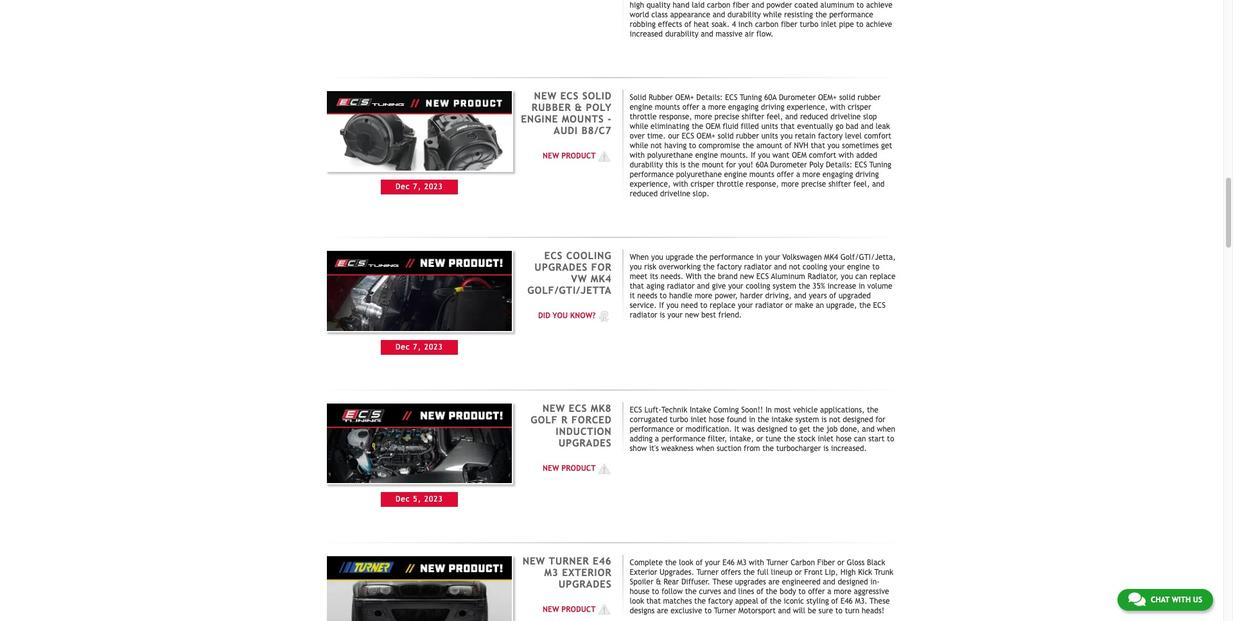Task type: vqa. For each thing, say whether or not it's contained in the screenshot.


Task type: locate. For each thing, give the bounding box(es) containing it.
inlet
[[691, 416, 707, 425], [818, 435, 834, 444]]

details: down sometimes
[[826, 160, 853, 169]]

designed up done,
[[843, 416, 873, 425]]

can inside ecs luft-technik intake coming soon!!   in most vehicle applications, the corrugated turbo inlet hose found in the intake system is not designed for performance or modification. it was designed to get the job done, and when adding a performance filter, intake, or tune the stock inlet hose can start to show it's weakness when suction from the turbocharger is increased.
[[854, 435, 866, 444]]

and inside ecs luft-technik intake coming soon!!   in most vehicle applications, the corrugated turbo inlet hose found in the intake system is not designed for performance or modification. it was designed to get the job done, and when adding a performance filter, intake, or tune the stock inlet hose can start to show it's weakness when suction from the turbocharger is increased.
[[862, 425, 875, 434]]

with
[[686, 272, 702, 281]]

performance
[[630, 170, 674, 179], [710, 253, 754, 262], [630, 425, 674, 434], [661, 435, 706, 444]]

0 horizontal spatial for
[[591, 261, 612, 273]]

b8/c7
[[582, 124, 612, 136]]

1 vertical spatial solid
[[718, 132, 734, 141]]

that down retain
[[811, 141, 825, 150]]

ecs inside ecs cooling upgrades for vw mk4 golf/gti/jetta
[[544, 250, 563, 261]]

replace up 'volume'
[[870, 272, 896, 281]]

3 dec from the top
[[396, 496, 410, 505]]

oem left fluid
[[706, 122, 721, 131]]

hose up the modification.
[[709, 416, 725, 425]]

1 horizontal spatial replace
[[870, 272, 896, 281]]

0 horizontal spatial not
[[651, 141, 662, 150]]

1 vertical spatial tuning
[[870, 160, 892, 169]]

engine down you!
[[724, 170, 747, 179]]

0 horizontal spatial mk4
[[591, 273, 612, 285]]

chat with us
[[1151, 596, 1203, 605]]

&
[[575, 101, 582, 113], [656, 578, 661, 587]]

to right the having
[[689, 141, 696, 150]]

radiator
[[744, 263, 772, 272], [667, 282, 695, 291], [756, 301, 783, 310], [630, 311, 658, 320]]

upgrades inside new turner e46 m3 exterior upgrades
[[559, 579, 612, 590]]

your inside complete the look of your e46 m3 with turner carbon fiber or gloss black exterior upgrades. turner offers the full lineup or front lip, high kick trunk spoiler & rear diffuser. these upgrades are engineered and designed in- house to follow the curves and lines of the body to offer a more aggressive look that matches the factory appeal of the iconic styling of e46 m3. these designs are exclusive to turner motorsport and will be sure to turn heads!
[[705, 559, 720, 568]]

can up upgraded
[[856, 272, 868, 281]]

aluminum
[[771, 272, 805, 281]]

adding
[[630, 435, 653, 444]]

new
[[534, 90, 557, 101], [543, 152, 559, 161], [543, 403, 565, 414], [543, 465, 559, 474], [523, 555, 546, 567], [543, 606, 559, 615]]

1 vertical spatial system
[[796, 416, 819, 425]]

7, for ecs cooling upgrades for vw mk4 golf/gti/jetta
[[413, 343, 421, 352]]

0 vertical spatial can
[[856, 272, 868, 281]]

ecs up harder
[[757, 272, 769, 281]]

mk4 right "vw"
[[591, 273, 612, 285]]

1 vertical spatial designed
[[757, 425, 788, 434]]

while down over
[[630, 141, 649, 150]]

get
[[881, 141, 893, 150], [800, 425, 811, 434]]

m3.
[[855, 597, 868, 606]]

look down house
[[630, 597, 644, 606]]

0 vertical spatial driveline
[[831, 112, 861, 121]]

volkswagen
[[783, 253, 822, 262]]

and down iconic
[[778, 607, 791, 616]]

4 image down 'b8/c7'
[[596, 150, 612, 163]]

factory
[[818, 132, 843, 141], [717, 263, 742, 272], [708, 597, 733, 606]]

3 new product from the top
[[543, 606, 596, 615]]

done,
[[840, 425, 860, 434]]

or up from
[[756, 435, 764, 444]]

system down vehicle
[[796, 416, 819, 425]]

0 horizontal spatial solid
[[582, 90, 612, 101]]

system inside when you upgrade the performance in your volkswagen mk4 golf/gti/jetta, you risk overworking the factory radiator and not cooling your engine to meet its needs. with the brand new ecs aluminum radiator, you can replace that aging radiator and give your cooling system the 35% increase in volume it needs to handle more power, harder driving, and years of upgraded service. if you need to replace your radiator or make an upgrade, the ecs radiator is your new best friend.
[[773, 282, 797, 291]]

radiator down service. in the right of the page
[[630, 311, 658, 320]]

1 horizontal spatial precise
[[802, 180, 826, 189]]

2 2023 from the top
[[424, 343, 443, 352]]

units
[[762, 122, 778, 131], [762, 132, 778, 141]]

styling
[[807, 597, 829, 606]]

0 vertical spatial mk4
[[824, 253, 838, 262]]

black
[[867, 559, 886, 568]]

new inside new ecs mk8 golf r forced induction upgrades
[[543, 403, 565, 414]]

1 vertical spatial oem
[[792, 151, 807, 160]]

0 vertical spatial when
[[877, 425, 896, 434]]

2 new product from the top
[[543, 465, 596, 474]]

2 dec 7, 2023 link from the top
[[326, 250, 513, 355]]

1 vertical spatial while
[[630, 141, 649, 150]]

e46 up the offers
[[723, 559, 735, 568]]

with up full
[[749, 559, 764, 568]]

for inside solid rubber oem+ details:  ecs tuning 60a durometer oem+ solid rubber engine mounts offer a more engaging driving experience, with crisper throttle response, more precise shifter feel, and reduced driveline slop while eliminating the oem fluid filled units that eventually go bad and leak over time.  our ecs oem+ solid rubber units you retain factory level comfort while not having to compromise the amount of nvh that you sometimes get with polyurethane engine mounts. if you want oem comfort with added durability this is the mount for you!  60a durometer poly details:  ecs tuning performance polyurethane engine mounts offer a more engaging driving experience, with crisper throttle response, more precise shifter feel, and reduced driveline slop.
[[726, 160, 736, 169]]

reduced down durability
[[630, 189, 658, 198]]

dec 7, 2023 for ecs cooling upgrades for vw mk4 golf/gti/jetta
[[396, 343, 443, 352]]

engine up over
[[630, 103, 653, 112]]

tuning up filled
[[740, 93, 762, 102]]

new product down the new turner e46 m3 exterior upgrades link
[[543, 606, 596, 615]]

new turner e46 m3 exterior upgrades link
[[523, 555, 612, 590]]

dec 7, 2023 link
[[326, 90, 513, 202], [326, 250, 513, 355]]

2 vertical spatial dec
[[396, 496, 410, 505]]

2 dec from the top
[[396, 343, 410, 352]]

upgrades left house
[[559, 579, 612, 590]]

rubber up slop on the right top of the page
[[858, 93, 881, 102]]

2 7, from the top
[[413, 343, 421, 352]]

mk4 inside when you upgrade the performance in your volkswagen mk4 golf/gti/jetta, you risk overworking the factory radiator and not cooling your engine to meet its needs. with the brand new ecs aluminum radiator, you can replace that aging radiator and give your cooling system the 35% increase in volume it needs to handle more power, harder driving, and years of upgraded service. if you need to replace your radiator or make an upgrade, the ecs radiator is your new best friend.
[[824, 253, 838, 262]]

if inside when you upgrade the performance in your volkswagen mk4 golf/gti/jetta, you risk overworking the factory radiator and not cooling your engine to meet its needs. with the brand new ecs aluminum radiator, you can replace that aging radiator and give your cooling system the 35% increase in volume it needs to handle more power, harder driving, and years of upgraded service. if you need to replace your radiator or make an upgrade, the ecs radiator is your new best friend.
[[659, 301, 664, 310]]

performance down durability
[[630, 170, 674, 179]]

response,
[[659, 112, 692, 121], [746, 180, 779, 189]]

your down harder
[[738, 301, 753, 310]]

product for upgrades
[[562, 465, 596, 474]]

ecs inside new ecs mk8 golf r forced induction upgrades
[[569, 403, 587, 414]]

driving,
[[765, 292, 792, 301]]

and down slop on the right top of the page
[[861, 122, 874, 131]]

when
[[877, 425, 896, 434], [696, 444, 715, 453]]

a inside ecs luft-technik intake coming soon!!   in most vehicle applications, the corrugated turbo inlet hose found in the intake system is not designed for performance or modification. it was designed to get the job done, and when adding a performance filter, intake, or tune the stock inlet hose can start to show it's weakness when suction from the turbocharger is increased.
[[655, 435, 659, 444]]

1 vertical spatial engaging
[[823, 170, 853, 179]]

of up upgrade,
[[830, 292, 837, 301]]

m3 inside complete the look of your e46 m3 with turner carbon fiber or gloss black exterior upgrades. turner offers the full lineup or front lip, high kick trunk spoiler & rear diffuser. these upgrades are engineered and designed in- house to follow the curves and lines of the body to offer a more aggressive look that matches the factory appeal of the iconic styling of e46 m3. these designs are exclusive to turner motorsport and will be sure to turn heads!
[[737, 559, 747, 568]]

these
[[713, 578, 733, 587], [870, 597, 890, 606]]

ecs down 'volume'
[[873, 301, 886, 310]]

mount
[[702, 160, 724, 169]]

6 image
[[596, 310, 612, 323]]

ecs inside ecs luft-technik intake coming soon!!   in most vehicle applications, the corrugated turbo inlet hose found in the intake system is not designed for performance or modification. it was designed to get the job done, and when adding a performance filter, intake, or tune the stock inlet hose can start to show it's weakness when suction from the turbocharger is increased.
[[630, 406, 642, 415]]

if up you!
[[751, 151, 756, 160]]

2 vertical spatial upgrades
[[559, 579, 612, 590]]

0 horizontal spatial new
[[685, 311, 699, 320]]

new turner e46 m3 exterior upgrades
[[523, 555, 612, 590]]

precise down the nvh
[[802, 180, 826, 189]]

comfort
[[864, 132, 892, 141], [809, 151, 837, 160]]

look
[[679, 559, 694, 568], [630, 597, 644, 606]]

1 vertical spatial upgrades
[[559, 437, 612, 449]]

and
[[786, 112, 798, 121], [861, 122, 874, 131], [872, 180, 885, 189], [774, 263, 787, 272], [697, 282, 710, 291], [794, 292, 807, 301], [862, 425, 875, 434], [823, 578, 836, 587], [724, 588, 736, 597], [778, 607, 791, 616]]

precise
[[715, 112, 740, 121], [802, 180, 826, 189]]

engine inside when you upgrade the performance in your volkswagen mk4 golf/gti/jetta, you risk overworking the factory radiator and not cooling your engine to meet its needs. with the brand new ecs aluminum radiator, you can replace that aging radiator and give your cooling system the 35% increase in volume it needs to handle more power, harder driving, and years of upgraded service. if you need to replace your radiator or make an upgrade, the ecs radiator is your new best friend.
[[847, 263, 870, 272]]

dec down ecs cooling upgrades for vw mk4 golf/gti/jetta image
[[396, 343, 410, 352]]

mk4 up the 'radiator,'
[[824, 253, 838, 262]]

designed
[[843, 416, 873, 425], [757, 425, 788, 434], [838, 578, 868, 587]]

mounts.
[[721, 151, 749, 160]]

0 horizontal spatial poly
[[586, 101, 612, 113]]

1 horizontal spatial these
[[870, 597, 890, 606]]

you down amount
[[758, 151, 770, 160]]

to right house
[[652, 588, 659, 597]]

full
[[757, 568, 769, 577]]

dec 5, 2023
[[396, 496, 443, 505]]

& inside new ecs solid rubber & poly engine mounts - audi b8/c7
[[575, 101, 582, 113]]

0 vertical spatial dec 7, 2023 link
[[326, 90, 513, 202]]

be
[[808, 607, 816, 616]]

1 vertical spatial not
[[789, 263, 801, 272]]

are down matches
[[657, 607, 668, 616]]

0 vertical spatial cooling
[[803, 263, 828, 272]]

m3 inside new turner e46 m3 exterior upgrades
[[544, 567, 559, 579]]

poly up 'b8/c7'
[[586, 101, 612, 113]]

1 horizontal spatial hose
[[836, 435, 852, 444]]

0 vertical spatial system
[[773, 282, 797, 291]]

your
[[765, 253, 780, 262], [830, 263, 845, 272], [728, 282, 744, 291], [738, 301, 753, 310], [668, 311, 683, 320], [705, 559, 720, 568]]

in down soon!!
[[749, 416, 756, 425]]

product
[[562, 152, 596, 161], [562, 465, 596, 474], [562, 606, 596, 615]]

you down go
[[828, 141, 840, 150]]

4 image
[[596, 463, 612, 476]]

or down the driving,
[[786, 301, 793, 310]]

filter,
[[708, 435, 727, 444]]

exterior up spoiler
[[630, 568, 657, 577]]

polyurethane down mount
[[676, 170, 722, 179]]

product for mounts
[[562, 152, 596, 161]]

response, down you!
[[746, 180, 779, 189]]

details: up fluid
[[697, 93, 723, 102]]

of up motorsport
[[761, 597, 768, 606]]

1 vertical spatial new product
[[543, 465, 596, 474]]

1 product from the top
[[562, 152, 596, 161]]

cooling
[[803, 263, 828, 272], [746, 282, 771, 291]]

modification.
[[686, 425, 732, 434]]

2023 for new ecs solid rubber & poly engine mounts - audi b8/c7
[[424, 183, 443, 192]]

2 4 image from the top
[[596, 604, 612, 617]]

a up styling at the right bottom of the page
[[828, 588, 832, 597]]

1 vertical spatial 4 image
[[596, 604, 612, 617]]

2 horizontal spatial not
[[829, 416, 841, 425]]

1 vertical spatial response,
[[746, 180, 779, 189]]

designed inside complete the look of your e46 m3 with turner carbon fiber or gloss black exterior upgrades. turner offers the full lineup or front lip, high kick trunk spoiler & rear diffuser. these upgrades are engineered and designed in- house to follow the curves and lines of the body to offer a more aggressive look that matches the factory appeal of the iconic styling of e46 m3. these designs are exclusive to turner motorsport and will be sure to turn heads!
[[838, 578, 868, 587]]

1 dec from the top
[[396, 183, 410, 192]]

r
[[561, 414, 568, 426]]

go
[[836, 122, 844, 131]]

1 vertical spatial mk4
[[591, 273, 612, 285]]

can inside when you upgrade the performance in your volkswagen mk4 golf/gti/jetta, you risk overworking the factory radiator and not cooling your engine to meet its needs. with the brand new ecs aluminum radiator, you can replace that aging radiator and give your cooling system the 35% increase in volume it needs to handle more power, harder driving, and years of upgraded service. if you need to replace your radiator or make an upgrade, the ecs radiator is your new best friend.
[[856, 272, 868, 281]]

is inside when you upgrade the performance in your volkswagen mk4 golf/gti/jetta, you risk overworking the factory radiator and not cooling your engine to meet its needs. with the brand new ecs aluminum radiator, you can replace that aging radiator and give your cooling system the 35% increase in volume it needs to handle more power, harder driving, and years of upgraded service. if you need to replace your radiator or make an upgrade, the ecs radiator is your new best friend.
[[660, 311, 665, 320]]

crisper up slop on the right top of the page
[[848, 103, 872, 112]]

tune
[[766, 435, 782, 444]]

engaging up filled
[[728, 103, 759, 112]]

that
[[781, 122, 795, 131], [811, 141, 825, 150], [630, 282, 644, 291], [647, 597, 661, 606]]

dec for new ecs solid rubber & poly engine mounts - audi b8/c7
[[396, 183, 410, 192]]

shifter up filled
[[742, 112, 765, 121]]

1 vertical spatial &
[[656, 578, 661, 587]]

0 vertical spatial precise
[[715, 112, 740, 121]]

1 4 image from the top
[[596, 150, 612, 163]]

e46 left complete at the right
[[593, 555, 612, 567]]

1 2023 from the top
[[424, 183, 443, 192]]

rubber
[[649, 93, 673, 102], [532, 101, 571, 113]]

0 vertical spatial rubber
[[858, 93, 881, 102]]

a up it's
[[655, 435, 659, 444]]

eventually
[[797, 122, 833, 131]]

for inside ecs luft-technik intake coming soon!!   in most vehicle applications, the corrugated turbo inlet hose found in the intake system is not designed for performance or modification. it was designed to get the job done, and when adding a performance filter, intake, or tune the stock inlet hose can start to show it's weakness when suction from the turbocharger is increased.
[[876, 416, 886, 425]]

replace
[[870, 272, 896, 281], [710, 301, 736, 310]]

2 product from the top
[[562, 465, 596, 474]]

coming
[[714, 406, 739, 415]]

factory down go
[[818, 132, 843, 141]]

0 horizontal spatial tuning
[[740, 93, 762, 102]]

4 image
[[596, 150, 612, 163], [596, 604, 612, 617]]

1 horizontal spatial oem
[[792, 151, 807, 160]]

1 vertical spatial hose
[[836, 435, 852, 444]]

while
[[630, 122, 649, 131], [630, 141, 649, 150]]

golf/gti/jetta,
[[841, 253, 896, 262]]

upgraded
[[839, 292, 871, 301]]

dec for new ecs mk8 golf r forced induction upgrades
[[396, 496, 410, 505]]

dec down new ecs solid rubber & poly engine mounts - audi b8/c7 image
[[396, 183, 410, 192]]

of inside solid rubber oem+ details:  ecs tuning 60a durometer oem+ solid rubber engine mounts offer a more engaging driving experience, with crisper throttle response, more precise shifter feel, and reduced driveline slop while eliminating the oem fluid filled units that eventually go bad and leak over time.  our ecs oem+ solid rubber units you retain factory level comfort while not having to compromise the amount of nvh that you sometimes get with polyurethane engine mounts. if you want oem comfort with added durability this is the mount for you!  60a durometer poly details:  ecs tuning performance polyurethane engine mounts offer a more engaging driving experience, with crisper throttle response, more precise shifter feel, and reduced driveline slop.
[[785, 141, 792, 150]]

2023 down new ecs solid rubber & poly engine mounts - audi b8/c7 image
[[424, 183, 443, 192]]

ecs right our
[[682, 132, 694, 141]]

reduced up eventually in the top of the page
[[800, 112, 828, 121]]

poly down retain
[[810, 160, 824, 169]]

rubber down filled
[[736, 132, 759, 141]]

dec for ecs cooling upgrades for vw mk4 golf/gti/jetta
[[396, 343, 410, 352]]

solid up -
[[582, 90, 612, 101]]

experience, down durability
[[630, 180, 671, 189]]

dec left 5,
[[396, 496, 410, 505]]

with inside complete the look of your e46 m3 with turner carbon fiber or gloss black exterior upgrades. turner offers the full lineup or front lip, high kick trunk spoiler & rear diffuser. these upgrades are engineered and designed in- house to follow the curves and lines of the body to offer a more aggressive look that matches the factory appeal of the iconic styling of e46 m3. these designs are exclusive to turner motorsport and will be sure to turn heads!
[[749, 559, 764, 568]]

system inside ecs luft-technik intake coming soon!!   in most vehicle applications, the corrugated turbo inlet hose found in the intake system is not designed for performance or modification. it was designed to get the job done, and when adding a performance filter, intake, or tune the stock inlet hose can start to show it's weakness when suction from the turbocharger is increased.
[[796, 416, 819, 425]]

engineered
[[782, 578, 821, 587]]

1 dec 7, 2023 from the top
[[396, 183, 443, 192]]

mk4 inside ecs cooling upgrades for vw mk4 golf/gti/jetta
[[591, 273, 612, 285]]

2 vertical spatial new product
[[543, 606, 596, 615]]

not inside ecs luft-technik intake coming soon!!   in most vehicle applications, the corrugated turbo inlet hose found in the intake system is not designed for performance or modification. it was designed to get the job done, and when adding a performance filter, intake, or tune the stock inlet hose can start to show it's weakness when suction from the turbocharger is increased.
[[829, 416, 841, 425]]

product down the new turner e46 m3 exterior upgrades link
[[562, 606, 596, 615]]

solid
[[839, 93, 855, 102], [718, 132, 734, 141]]

0 vertical spatial details:
[[697, 93, 723, 102]]

2023 for ecs cooling upgrades for vw mk4 golf/gti/jetta
[[424, 343, 443, 352]]

fluid
[[723, 122, 739, 131]]

look up upgrades.
[[679, 559, 694, 568]]

2 vertical spatial factory
[[708, 597, 733, 606]]

hose up increased.
[[836, 435, 852, 444]]

complete
[[630, 559, 663, 568]]

of inside when you upgrade the performance in your volkswagen mk4 golf/gti/jetta, you risk overworking the factory radiator and not cooling your engine to meet its needs. with the brand new ecs aluminum radiator, you can replace that aging radiator and give your cooling system the 35% increase in volume it needs to handle more power, harder driving, and years of upgraded service. if you need to replace your radiator or make an upgrade, the ecs radiator is your new best friend.
[[830, 292, 837, 301]]

0 horizontal spatial feel,
[[767, 112, 783, 121]]

0 horizontal spatial exterior
[[562, 567, 612, 579]]

make
[[795, 301, 814, 310]]

ecs left cooling in the top of the page
[[544, 250, 563, 261]]

a
[[702, 103, 706, 112], [796, 170, 800, 179], [655, 435, 659, 444], [828, 588, 832, 597]]

for
[[726, 160, 736, 169], [591, 261, 612, 273], [876, 416, 886, 425]]

0 vertical spatial dec
[[396, 183, 410, 192]]

and up start in the right bottom of the page
[[862, 425, 875, 434]]

performance inside solid rubber oem+ details:  ecs tuning 60a durometer oem+ solid rubber engine mounts offer a more engaging driving experience, with crisper throttle response, more precise shifter feel, and reduced driveline slop while eliminating the oem fluid filled units that eventually go bad and leak over time.  our ecs oem+ solid rubber units you retain factory level comfort while not having to compromise the amount of nvh that you sometimes get with polyurethane engine mounts. if you want oem comfort with added durability this is the mount for you!  60a durometer poly details:  ecs tuning performance polyurethane engine mounts offer a more engaging driving experience, with crisper throttle response, more precise shifter feel, and reduced driveline slop.
[[630, 170, 674, 179]]

oem
[[706, 122, 721, 131], [792, 151, 807, 160]]

0 horizontal spatial look
[[630, 597, 644, 606]]

1 horizontal spatial poly
[[810, 160, 824, 169]]

get inside solid rubber oem+ details:  ecs tuning 60a durometer oem+ solid rubber engine mounts offer a more engaging driving experience, with crisper throttle response, more precise shifter feel, and reduced driveline slop while eliminating the oem fluid filled units that eventually go bad and leak over time.  our ecs oem+ solid rubber units you retain factory level comfort while not having to compromise the amount of nvh that you sometimes get with polyurethane engine mounts. if you want oem comfort with added durability this is the mount for you!  60a durometer poly details:  ecs tuning performance polyurethane engine mounts offer a more engaging driving experience, with crisper throttle response, more precise shifter feel, and reduced driveline slop.
[[881, 141, 893, 150]]

upgrades inside ecs cooling upgrades for vw mk4 golf/gti/jetta
[[535, 261, 588, 273]]

performance inside when you upgrade the performance in your volkswagen mk4 golf/gti/jetta, you risk overworking the factory radiator and not cooling your engine to meet its needs. with the brand new ecs aluminum radiator, you can replace that aging radiator and give your cooling system the 35% increase in volume it needs to handle more power, harder driving, and years of upgraded service. if you need to replace your radiator or make an upgrade, the ecs radiator is your new best friend.
[[710, 253, 754, 262]]

2 vertical spatial for
[[876, 416, 886, 425]]

not
[[651, 141, 662, 150], [789, 263, 801, 272], [829, 416, 841, 425]]

an
[[816, 301, 824, 310]]

0 horizontal spatial get
[[800, 425, 811, 434]]

exterior left spoiler
[[562, 567, 612, 579]]

0 horizontal spatial crisper
[[691, 180, 714, 189]]

in inside ecs luft-technik intake coming soon!!   in most vehicle applications, the corrugated turbo inlet hose found in the intake system is not designed for performance or modification. it was designed to get the job done, and when adding a performance filter, intake, or tune the stock inlet hose can start to show it's weakness when suction from the turbocharger is increased.
[[749, 416, 756, 425]]

exterior inside new turner e46 m3 exterior upgrades
[[562, 567, 612, 579]]

e46 up turn
[[841, 597, 853, 606]]

0 vertical spatial durometer
[[779, 93, 816, 102]]

1 vertical spatial offer
[[777, 170, 794, 179]]

rubber inside new ecs solid rubber & poly engine mounts - audi b8/c7
[[532, 101, 571, 113]]

did
[[538, 312, 550, 321]]

1 vertical spatial mounts
[[750, 170, 775, 179]]

offer inside complete the look of your e46 m3 with turner carbon fiber or gloss black exterior upgrades. turner offers the full lineup or front lip, high kick trunk spoiler & rear diffuser. these upgrades are engineered and designed in- house to follow the curves and lines of the body to offer a more aggressive look that matches the factory appeal of the iconic styling of e46 m3. these designs are exclusive to turner motorsport and will be sure to turn heads!
[[808, 588, 825, 597]]

the
[[692, 122, 704, 131], [743, 141, 754, 150], [688, 160, 700, 169], [696, 253, 708, 262], [703, 263, 715, 272], [704, 272, 716, 281], [799, 282, 810, 291], [860, 301, 871, 310], [867, 406, 879, 415], [758, 416, 769, 425], [813, 425, 824, 434], [784, 435, 795, 444], [763, 444, 774, 453], [665, 559, 677, 568], [744, 568, 755, 577], [685, 588, 697, 597], [766, 588, 778, 597], [695, 597, 706, 606], [770, 597, 782, 606]]

or up high
[[838, 559, 845, 568]]

durometer up eventually in the top of the page
[[779, 93, 816, 102]]

in up upgraded
[[859, 282, 865, 291]]

amount
[[757, 141, 783, 150]]

or up engineered
[[795, 568, 802, 577]]

carbon
[[791, 559, 815, 568]]

ecs inside new ecs solid rubber & poly engine mounts - audi b8/c7
[[560, 90, 579, 101]]

slop
[[863, 112, 877, 121]]

precise up fluid
[[715, 112, 740, 121]]

1 vertical spatial for
[[591, 261, 612, 273]]

0 vertical spatial feel,
[[767, 112, 783, 121]]

not inside when you upgrade the performance in your volkswagen mk4 golf/gti/jetta, you risk overworking the factory radiator and not cooling your engine to meet its needs. with the brand new ecs aluminum radiator, you can replace that aging radiator and give your cooling system the 35% increase in volume it needs to handle more power, harder driving, and years of upgraded service. if you need to replace your radiator or make an upgrade, the ecs radiator is your new best friend.
[[789, 263, 801, 272]]

rubber
[[858, 93, 881, 102], [736, 132, 759, 141]]

3 2023 from the top
[[424, 496, 443, 505]]

0 horizontal spatial when
[[696, 444, 715, 453]]

new turner e46 m3 exterior upgrades image
[[326, 555, 513, 622]]

durometer
[[779, 93, 816, 102], [770, 160, 807, 169]]

upgrades inside new ecs mk8 golf r forced induction upgrades
[[559, 437, 612, 449]]

while up over
[[630, 122, 649, 131]]

0 horizontal spatial are
[[657, 607, 668, 616]]

1 new product from the top
[[543, 152, 596, 161]]

high
[[841, 568, 856, 577]]

for down mounts.
[[726, 160, 736, 169]]

1 vertical spatial poly
[[810, 160, 824, 169]]

1 7, from the top
[[413, 183, 421, 192]]

0 vertical spatial designed
[[843, 416, 873, 425]]

rear
[[664, 578, 679, 587]]

1 horizontal spatial for
[[726, 160, 736, 169]]

1 vertical spatial 2023
[[424, 343, 443, 352]]

exterior inside complete the look of your e46 m3 with turner carbon fiber or gloss black exterior upgrades. turner offers the full lineup or front lip, high kick trunk spoiler & rear diffuser. these upgrades are engineered and designed in- house to follow the curves and lines of the body to offer a more aggressive look that matches the factory appeal of the iconic styling of e46 m3. these designs are exclusive to turner motorsport and will be sure to turn heads!
[[630, 568, 657, 577]]

cooling
[[566, 250, 612, 261]]

us
[[1193, 596, 1203, 605]]

factory down curves
[[708, 597, 733, 606]]

did you know?
[[538, 312, 596, 321]]

driving
[[761, 103, 785, 112], [856, 170, 879, 179]]

factory inside solid rubber oem+ details:  ecs tuning 60a durometer oem+ solid rubber engine mounts offer a more engaging driving experience, with crisper throttle response, more precise shifter feel, and reduced driveline slop while eliminating the oem fluid filled units that eventually go bad and leak over time.  our ecs oem+ solid rubber units you retain factory level comfort while not having to compromise the amount of nvh that you sometimes get with polyurethane engine mounts. if you want oem comfort with added durability this is the mount for you!  60a durometer poly details:  ecs tuning performance polyurethane engine mounts offer a more engaging driving experience, with crisper throttle response, more precise shifter feel, and reduced driveline slop.
[[818, 132, 843, 141]]

level
[[845, 132, 862, 141]]

1 horizontal spatial feel,
[[854, 180, 870, 189]]

1 vertical spatial these
[[870, 597, 890, 606]]

2 dec 7, 2023 from the top
[[396, 343, 443, 352]]

these up heads!
[[870, 597, 890, 606]]

1 vertical spatial polyurethane
[[676, 170, 722, 179]]

1 vertical spatial inlet
[[818, 435, 834, 444]]

0 vertical spatial new product
[[543, 152, 596, 161]]

technik
[[662, 406, 688, 415]]

new ecs mk8 golf r forced induction upgrades link
[[531, 403, 612, 449]]

that down meet
[[630, 282, 644, 291]]

1 horizontal spatial new
[[740, 272, 754, 281]]

offer down want
[[777, 170, 794, 179]]

was
[[742, 425, 755, 434]]

& up audi
[[575, 101, 582, 113]]

1 dec 7, 2023 link from the top
[[326, 90, 513, 202]]

ecs up corrugated
[[630, 406, 642, 415]]

durometer down want
[[770, 160, 807, 169]]

shifter down sometimes
[[829, 180, 851, 189]]

1 while from the top
[[630, 122, 649, 131]]

1 horizontal spatial shifter
[[829, 180, 851, 189]]

1 vertical spatial product
[[562, 465, 596, 474]]

0 vertical spatial new
[[740, 272, 754, 281]]

mk4
[[824, 253, 838, 262], [591, 273, 612, 285]]

0 horizontal spatial driveline
[[660, 189, 691, 198]]

0 horizontal spatial throttle
[[630, 112, 657, 121]]

factory up the 'brand'
[[717, 263, 742, 272]]

throttle down you!
[[717, 180, 744, 189]]

tuning down added
[[870, 160, 892, 169]]



Task type: describe. For each thing, give the bounding box(es) containing it.
in-
[[871, 578, 880, 587]]

show
[[630, 444, 647, 453]]

2 horizontal spatial e46
[[841, 597, 853, 606]]

and left lines on the bottom right of page
[[724, 588, 736, 597]]

new inside new ecs solid rubber & poly engine mounts - audi b8/c7
[[534, 90, 557, 101]]

handle
[[669, 292, 693, 301]]

1 horizontal spatial reduced
[[800, 112, 828, 121]]

soon!!
[[742, 406, 763, 415]]

0 vertical spatial mounts
[[655, 103, 680, 112]]

ecs up fluid
[[725, 93, 738, 102]]

more up compromise
[[695, 112, 712, 121]]

radiator up handle
[[667, 282, 695, 291]]

of down 'upgrades' at the right of page
[[757, 588, 764, 597]]

new ecs solid rubber & poly engine mounts - audi b8/c7
[[521, 90, 612, 136]]

radiator up harder
[[744, 263, 772, 272]]

0 vertical spatial engaging
[[728, 103, 759, 112]]

0 vertical spatial tuning
[[740, 93, 762, 102]]

0 horizontal spatial cooling
[[746, 282, 771, 291]]

radiator,
[[808, 272, 839, 281]]

1 horizontal spatial crisper
[[848, 103, 872, 112]]

a down the nvh
[[796, 170, 800, 179]]

radiator down the driving,
[[756, 301, 783, 310]]

ecs down added
[[855, 160, 867, 169]]

0 horizontal spatial driving
[[761, 103, 785, 112]]

intake
[[690, 406, 711, 415]]

0 vertical spatial offer
[[683, 103, 700, 112]]

1 vertical spatial look
[[630, 597, 644, 606]]

more up fluid
[[708, 103, 726, 112]]

and up make
[[794, 292, 807, 301]]

golf
[[531, 414, 558, 426]]

to down aging on the right top of page
[[660, 292, 667, 301]]

new product for mounts
[[543, 152, 596, 161]]

dec 7, 2023 link for ecs cooling upgrades for vw mk4 golf/gti/jetta
[[326, 250, 513, 355]]

best
[[702, 311, 716, 320]]

for inside ecs cooling upgrades for vw mk4 golf/gti/jetta
[[591, 261, 612, 273]]

0 vertical spatial inlet
[[691, 416, 707, 425]]

1 vertical spatial when
[[696, 444, 715, 453]]

eliminating
[[651, 122, 690, 131]]

offers
[[721, 568, 741, 577]]

e46 inside new turner e46 m3 exterior upgrades
[[593, 555, 612, 567]]

7, for new ecs solid rubber & poly engine mounts - audi b8/c7
[[413, 183, 421, 192]]

1 vertical spatial durometer
[[770, 160, 807, 169]]

intake
[[772, 416, 793, 425]]

this
[[666, 160, 678, 169]]

that up the nvh
[[781, 122, 795, 131]]

not inside solid rubber oem+ details:  ecs tuning 60a durometer oem+ solid rubber engine mounts offer a more engaging driving experience, with crisper throttle response, more precise shifter feel, and reduced driveline slop while eliminating the oem fluid filled units that eventually go bad and leak over time.  our ecs oem+ solid rubber units you retain factory level comfort while not having to compromise the amount of nvh that you sometimes get with polyurethane engine mounts. if you want oem comfort with added durability this is the mount for you!  60a durometer poly details:  ecs tuning performance polyurethane engine mounts offer a more engaging driving experience, with crisper throttle response, more precise shifter feel, and reduced driveline slop.
[[651, 141, 662, 150]]

vw
[[571, 273, 587, 285]]

chat with us link
[[1118, 590, 1214, 612]]

3 product from the top
[[562, 606, 596, 615]]

trunk
[[875, 568, 894, 577]]

to up best
[[700, 301, 708, 310]]

0 vertical spatial 60a
[[764, 93, 777, 102]]

new ecs solid rubber & poly engine mounts - audi b8/c7 link
[[521, 90, 612, 136]]

compromise
[[699, 141, 740, 150]]

1 units from the top
[[762, 122, 778, 131]]

1 vertical spatial feel,
[[854, 180, 870, 189]]

want
[[773, 151, 790, 160]]

start
[[869, 435, 885, 444]]

poly inside solid rubber oem+ details:  ecs tuning 60a durometer oem+ solid rubber engine mounts offer a more engaging driving experience, with crisper throttle response, more precise shifter feel, and reduced driveline slop while eliminating the oem fluid filled units that eventually go bad and leak over time.  our ecs oem+ solid rubber units you retain factory level comfort while not having to compromise the amount of nvh that you sometimes get with polyurethane engine mounts. if you want oem comfort with added durability this is the mount for you!  60a durometer poly details:  ecs tuning performance polyurethane engine mounts offer a more engaging driving experience, with crisper throttle response, more precise shifter feel, and reduced driveline slop.
[[810, 160, 824, 169]]

needs.
[[661, 272, 684, 281]]

motorsport
[[739, 607, 776, 616]]

aggressive
[[854, 588, 889, 597]]

exclusive
[[671, 607, 702, 616]]

a inside complete the look of your e46 m3 with turner carbon fiber or gloss black exterior upgrades. turner offers the full lineup or front lip, high kick trunk spoiler & rear diffuser. these upgrades are engineered and designed in- house to follow the curves and lines of the body to offer a more aggressive look that matches the factory appeal of the iconic styling of e46 m3. these designs are exclusive to turner motorsport and will be sure to turn heads!
[[828, 588, 832, 597]]

and up "aluminum" at the right top of page
[[774, 263, 787, 272]]

and up retain
[[786, 112, 798, 121]]

induction
[[556, 426, 612, 437]]

2023 for new ecs mk8 golf r forced induction upgrades
[[424, 496, 443, 505]]

you down handle
[[667, 301, 679, 310]]

leak
[[876, 122, 890, 131]]

dec 5, 2023 link
[[326, 403, 513, 508]]

1 vertical spatial 60a
[[756, 160, 768, 169]]

complete the look of your e46 m3 with turner carbon fiber or gloss black exterior upgrades. turner offers the full lineup or front lip, high kick trunk spoiler & rear diffuser. these upgrades are engineered and designed in- house to follow the curves and lines of the body to offer a more aggressive look that matches the factory appeal of the iconic styling of e46 m3. these designs are exclusive to turner motorsport and will be sure to turn heads!
[[630, 559, 894, 616]]

and down the lip,
[[823, 578, 836, 587]]

1 vertical spatial shifter
[[829, 180, 851, 189]]

sure
[[819, 607, 833, 616]]

& inside complete the look of your e46 m3 with turner carbon fiber or gloss black exterior upgrades. turner offers the full lineup or front lip, high kick trunk spoiler & rear diffuser. these upgrades are engineered and designed in- house to follow the curves and lines of the body to offer a more aggressive look that matches the factory appeal of the iconic styling of e46 m3. these designs are exclusive to turner motorsport and will be sure to turn heads!
[[656, 578, 661, 587]]

with left us
[[1172, 596, 1191, 605]]

solid inside solid rubber oem+ details:  ecs tuning 60a durometer oem+ solid rubber engine mounts offer a more engaging driving experience, with crisper throttle response, more precise shifter feel, and reduced driveline slop while eliminating the oem fluid filled units that eventually go bad and leak over time.  our ecs oem+ solid rubber units you retain factory level comfort while not having to compromise the amount of nvh that you sometimes get with polyurethane engine mounts. if you want oem comfort with added durability this is the mount for you!  60a durometer poly details:  ecs tuning performance polyurethane engine mounts offer a more engaging driving experience, with crisper throttle response, more precise shifter feel, and reduced driveline slop.
[[630, 93, 646, 102]]

turner inside new turner e46 m3 exterior upgrades
[[549, 555, 589, 567]]

1 vertical spatial experience,
[[630, 180, 671, 189]]

front
[[804, 568, 823, 577]]

0 vertical spatial hose
[[709, 416, 725, 425]]

job
[[827, 425, 838, 434]]

0 vertical spatial shifter
[[742, 112, 765, 121]]

4 image for new turner e46 m3 exterior upgrades
[[596, 604, 612, 617]]

you!
[[739, 160, 754, 169]]

is down job
[[824, 444, 829, 453]]

with down sometimes
[[839, 151, 854, 160]]

comments image
[[1129, 592, 1146, 608]]

your down the 'brand'
[[728, 282, 744, 291]]

with up go
[[830, 103, 846, 112]]

nvh
[[794, 141, 809, 150]]

1 vertical spatial driveline
[[660, 189, 691, 198]]

1 horizontal spatial engaging
[[823, 170, 853, 179]]

turbo
[[670, 416, 689, 425]]

1 horizontal spatial oem+
[[697, 132, 716, 141]]

lines
[[738, 588, 754, 597]]

friend.
[[719, 311, 742, 320]]

more inside when you upgrade the performance in your volkswagen mk4 golf/gti/jetta, you risk overworking the factory radiator and not cooling your engine to meet its needs. with the brand new ecs aluminum radiator, you can replace that aging radiator and give your cooling system the 35% increase in volume it needs to handle more power, harder driving, and years of upgraded service. if you need to replace your radiator or make an upgrade, the ecs radiator is your new best friend.
[[695, 292, 713, 301]]

2 units from the top
[[762, 132, 778, 141]]

1 horizontal spatial inlet
[[818, 435, 834, 444]]

know?
[[570, 312, 596, 321]]

service.
[[630, 301, 657, 310]]

you left retain
[[781, 132, 793, 141]]

1 horizontal spatial when
[[877, 425, 896, 434]]

1 vertical spatial details:
[[826, 160, 853, 169]]

1 horizontal spatial offer
[[777, 170, 794, 179]]

more down the nvh
[[803, 170, 821, 179]]

sometimes
[[842, 141, 879, 150]]

more inside complete the look of your e46 m3 with turner carbon fiber or gloss black exterior upgrades. turner offers the full lineup or front lip, high kick trunk spoiler & rear diffuser. these upgrades are engineered and designed in- house to follow the curves and lines of the body to offer a more aggressive look that matches the factory appeal of the iconic styling of e46 m3. these designs are exclusive to turner motorsport and will be sure to turn heads!
[[834, 588, 852, 597]]

1 vertical spatial are
[[657, 607, 668, 616]]

new product for upgrades
[[543, 465, 596, 474]]

body
[[780, 588, 796, 597]]

audi
[[554, 124, 578, 136]]

solid rubber oem+ details:  ecs tuning 60a durometer oem+ solid rubber engine mounts offer a more engaging driving experience, with crisper throttle response, more precise shifter feel, and reduced driveline slop while eliminating the oem fluid filled units that eventually go bad and leak over time.  our ecs oem+ solid rubber units you retain factory level comfort while not having to compromise the amount of nvh that you sometimes get with polyurethane engine mounts. if you want oem comfort with added durability this is the mount for you!  60a durometer poly details:  ecs tuning performance polyurethane engine mounts offer a more engaging driving experience, with crisper throttle response, more precise shifter feel, and reduced driveline slop.
[[630, 93, 893, 198]]

you up meet
[[630, 263, 642, 272]]

or down turbo
[[676, 425, 684, 434]]

1 horizontal spatial solid
[[839, 93, 855, 102]]

1 horizontal spatial rubber
[[858, 93, 881, 102]]

added
[[856, 151, 878, 160]]

to down golf/gti/jetta,
[[873, 263, 880, 272]]

with down this
[[673, 180, 688, 189]]

to down engineered
[[799, 588, 806, 597]]

upgrade
[[666, 253, 694, 262]]

5,
[[413, 496, 421, 505]]

1 horizontal spatial driveline
[[831, 112, 861, 121]]

0 vertical spatial in
[[756, 253, 763, 262]]

it
[[630, 292, 635, 301]]

factory inside when you upgrade the performance in your volkswagen mk4 golf/gti/jetta, you risk overworking the factory radiator and not cooling your engine to meet its needs. with the brand new ecs aluminum radiator, you can replace that aging radiator and give your cooling system the 35% increase in volume it needs to handle more power, harder driving, and years of upgraded service. if you need to replace your radiator or make an upgrade, the ecs radiator is your new best friend.
[[717, 263, 742, 272]]

0 horizontal spatial oem+
[[675, 93, 694, 102]]

new ecs mk8 golf r forced induction upgrades image
[[326, 403, 513, 485]]

rubber inside solid rubber oem+ details:  ecs tuning 60a durometer oem+ solid rubber engine mounts offer a more engaging driving experience, with crisper throttle response, more precise shifter feel, and reduced driveline slop while eliminating the oem fluid filled units that eventually go bad and leak over time.  our ecs oem+ solid rubber units you retain factory level comfort while not having to compromise the amount of nvh that you sometimes get with polyurethane engine mounts. if you want oem comfort with added durability this is the mount for you!  60a durometer poly details:  ecs tuning performance polyurethane engine mounts offer a more engaging driving experience, with crisper throttle response, more precise shifter feel, and reduced driveline slop.
[[649, 93, 673, 102]]

1 vertical spatial driving
[[856, 170, 879, 179]]

retain
[[795, 132, 816, 141]]

35%
[[813, 282, 825, 291]]

forced
[[572, 414, 612, 426]]

you
[[553, 312, 568, 321]]

your up the 'radiator,'
[[830, 263, 845, 272]]

1 horizontal spatial response,
[[746, 180, 779, 189]]

0 horizontal spatial details:
[[697, 93, 723, 102]]

4 image for new ecs solid rubber & poly engine mounts - audi b8/c7
[[596, 150, 612, 163]]

0 vertical spatial polyurethane
[[647, 151, 693, 160]]

ecs luft-technik intake coming soon!!   in most vehicle applications, the corrugated turbo inlet hose found in the intake system is not designed for performance or modification. it was designed to get the job done, and when adding a performance filter, intake, or tune the stock inlet hose can start to show it's weakness when suction from the turbocharger is increased.
[[630, 406, 896, 453]]

filled
[[741, 122, 759, 131]]

curves
[[699, 588, 721, 597]]

1 vertical spatial crisper
[[691, 180, 714, 189]]

ecs cooling upgrades for vw mk4 golf/gti/jetta image
[[326, 250, 513, 332]]

performance up weakness
[[661, 435, 706, 444]]

is up job
[[822, 416, 827, 425]]

engine
[[521, 113, 558, 124]]

its
[[650, 272, 658, 281]]

more down want
[[781, 180, 799, 189]]

brand
[[718, 272, 738, 281]]

your up "aluminum" at the right top of page
[[765, 253, 780, 262]]

matches
[[663, 597, 692, 606]]

bad
[[846, 122, 859, 131]]

with up durability
[[630, 151, 645, 160]]

1 horizontal spatial tuning
[[870, 160, 892, 169]]

to left turn
[[836, 607, 843, 616]]

your down need
[[668, 311, 683, 320]]

suction
[[717, 444, 742, 453]]

new inside new turner e46 m3 exterior upgrades
[[523, 555, 546, 567]]

factory inside complete the look of your e46 m3 with turner carbon fiber or gloss black exterior upgrades. turner offers the full lineup or front lip, high kick trunk spoiler & rear diffuser. these upgrades are engineered and designed in- house to follow the curves and lines of the body to offer a more aggressive look that matches the factory appeal of the iconic styling of e46 m3. these designs are exclusive to turner motorsport and will be sure to turn heads!
[[708, 597, 733, 606]]

increase
[[828, 282, 857, 291]]

of up diffuser. at the right bottom
[[696, 559, 703, 568]]

upgrades.
[[660, 568, 694, 577]]

that inside when you upgrade the performance in your volkswagen mk4 golf/gti/jetta, you risk overworking the factory radiator and not cooling your engine to meet its needs. with the brand new ecs aluminum radiator, you can replace that aging radiator and give your cooling system the 35% increase in volume it needs to handle more power, harder driving, and years of upgraded service. if you need to replace your radiator or make an upgrade, the ecs radiator is your new best friend.
[[630, 282, 644, 291]]

from
[[744, 444, 760, 453]]

and down with on the top right
[[697, 282, 710, 291]]

1 horizontal spatial e46
[[723, 559, 735, 568]]

harder
[[740, 292, 763, 301]]

1 horizontal spatial are
[[769, 578, 780, 587]]

to down intake
[[790, 425, 797, 434]]

slop.
[[693, 189, 710, 198]]

to inside solid rubber oem+ details:  ecs tuning 60a durometer oem+ solid rubber engine mounts offer a more engaging driving experience, with crisper throttle response, more precise shifter feel, and reduced driveline slop while eliminating the oem fluid filled units that eventually go bad and leak over time.  our ecs oem+ solid rubber units you retain factory level comfort while not having to compromise the amount of nvh that you sometimes get with polyurethane engine mounts. if you want oem comfort with added durability this is the mount for you!  60a durometer poly details:  ecs tuning performance polyurethane engine mounts offer a more engaging driving experience, with crisper throttle response, more precise shifter feel, and reduced driveline slop.
[[689, 141, 696, 150]]

of up sure
[[831, 597, 838, 606]]

designs
[[630, 607, 655, 616]]

0 vertical spatial replace
[[870, 272, 896, 281]]

0 vertical spatial response,
[[659, 112, 692, 121]]

stock
[[798, 435, 816, 444]]

to right start in the right bottom of the page
[[887, 435, 894, 444]]

applications,
[[820, 406, 865, 415]]

1 vertical spatial replace
[[710, 301, 736, 310]]

is inside solid rubber oem+ details:  ecs tuning 60a durometer oem+ solid rubber engine mounts offer a more engaging driving experience, with crisper throttle response, more precise shifter feel, and reduced driveline slop while eliminating the oem fluid filled units that eventually go bad and leak over time.  our ecs oem+ solid rubber units you retain factory level comfort while not having to compromise the amount of nvh that you sometimes get with polyurethane engine mounts. if you want oem comfort with added durability this is the mount for you!  60a durometer poly details:  ecs tuning performance polyurethane engine mounts offer a more engaging driving experience, with crisper throttle response, more precise shifter feel, and reduced driveline slop.
[[680, 160, 686, 169]]

0 horizontal spatial precise
[[715, 112, 740, 121]]

volume
[[868, 282, 893, 291]]

engine up mount
[[695, 151, 718, 160]]

needs
[[637, 292, 658, 301]]

0 vertical spatial look
[[679, 559, 694, 568]]

2 horizontal spatial in
[[859, 282, 865, 291]]

1 vertical spatial new
[[685, 311, 699, 320]]

0 vertical spatial these
[[713, 578, 733, 587]]

intake,
[[730, 435, 754, 444]]

that inside complete the look of your e46 m3 with turner carbon fiber or gloss black exterior upgrades. turner offers the full lineup or front lip, high kick trunk spoiler & rear diffuser. these upgrades are engineered and designed in- house to follow the curves and lines of the body to offer a more aggressive look that matches the factory appeal of the iconic styling of e46 m3. these designs are exclusive to turner motorsport and will be sure to turn heads!
[[647, 597, 661, 606]]

chat
[[1151, 596, 1170, 605]]

solid inside new ecs solid rubber & poly engine mounts - audi b8/c7
[[582, 90, 612, 101]]

you up risk
[[651, 253, 664, 262]]

0 horizontal spatial reduced
[[630, 189, 658, 198]]

if inside solid rubber oem+ details:  ecs tuning 60a durometer oem+ solid rubber engine mounts offer a more engaging driving experience, with crisper throttle response, more precise shifter feel, and reduced driveline slop while eliminating the oem fluid filled units that eventually go bad and leak over time.  our ecs oem+ solid rubber units you retain factory level comfort while not having to compromise the amount of nvh that you sometimes get with polyurethane engine mounts. if you want oem comfort with added durability this is the mount for you!  60a durometer poly details:  ecs tuning performance polyurethane engine mounts offer a more engaging driving experience, with crisper throttle response, more precise shifter feel, and reduced driveline slop.
[[751, 151, 756, 160]]

0 horizontal spatial solid
[[718, 132, 734, 141]]

upgrades
[[735, 578, 766, 587]]

get inside ecs luft-technik intake coming soon!!   in most vehicle applications, the corrugated turbo inlet hose found in the intake system is not designed for performance or modification. it was designed to get the job done, and when adding a performance filter, intake, or tune the stock inlet hose can start to show it's weakness when suction from the turbocharger is increased.
[[800, 425, 811, 434]]

over
[[630, 132, 645, 141]]

when you upgrade the performance in your volkswagen mk4 golf/gti/jetta, you risk overworking the factory radiator and not cooling your engine to meet its needs. with the brand new ecs aluminum radiator, you can replace that aging radiator and give your cooling system the 35% increase in volume it needs to handle more power, harder driving, and years of upgraded service. if you need to replace your radiator or make an upgrade, the ecs radiator is your new best friend.
[[630, 253, 896, 320]]

to down curves
[[705, 607, 712, 616]]

house
[[630, 588, 650, 597]]

it's
[[649, 444, 659, 453]]

0 vertical spatial experience,
[[787, 103, 828, 112]]

performance down corrugated
[[630, 425, 674, 434]]

1 vertical spatial throttle
[[717, 180, 744, 189]]

a up compromise
[[702, 103, 706, 112]]

lineup
[[771, 568, 793, 577]]

power,
[[715, 292, 738, 301]]

2 while from the top
[[630, 141, 649, 150]]

0 vertical spatial comfort
[[864, 132, 892, 141]]

having
[[665, 141, 687, 150]]

dec 7, 2023 link for new ecs solid rubber & poly engine mounts - audi b8/c7
[[326, 90, 513, 202]]

you up increase
[[841, 272, 853, 281]]

2 horizontal spatial oem+
[[818, 93, 837, 102]]

or inside when you upgrade the performance in your volkswagen mk4 golf/gti/jetta, you risk overworking the factory radiator and not cooling your engine to meet its needs. with the brand new ecs aluminum radiator, you can replace that aging radiator and give your cooling system the 35% increase in volume it needs to handle more power, harder driving, and years of upgraded service. if you need to replace your radiator or make an upgrade, the ecs radiator is your new best friend.
[[786, 301, 793, 310]]

new ecs solid rubber & poly engine mounts - audi b8/c7 image
[[326, 90, 513, 172]]

poly inside new ecs solid rubber & poly engine mounts - audi b8/c7
[[586, 101, 612, 113]]

and down added
[[872, 180, 885, 189]]

0 horizontal spatial rubber
[[736, 132, 759, 141]]

mk8
[[591, 403, 612, 414]]

1 horizontal spatial cooling
[[803, 263, 828, 272]]

iconic
[[784, 597, 804, 606]]

-
[[608, 113, 612, 124]]

dec 7, 2023 for new ecs solid rubber & poly engine mounts - audi b8/c7
[[396, 183, 443, 192]]

0 horizontal spatial comfort
[[809, 151, 837, 160]]

turbocharger
[[776, 444, 821, 453]]

1 vertical spatial precise
[[802, 180, 826, 189]]

upgrade,
[[827, 301, 857, 310]]

0 vertical spatial oem
[[706, 122, 721, 131]]



